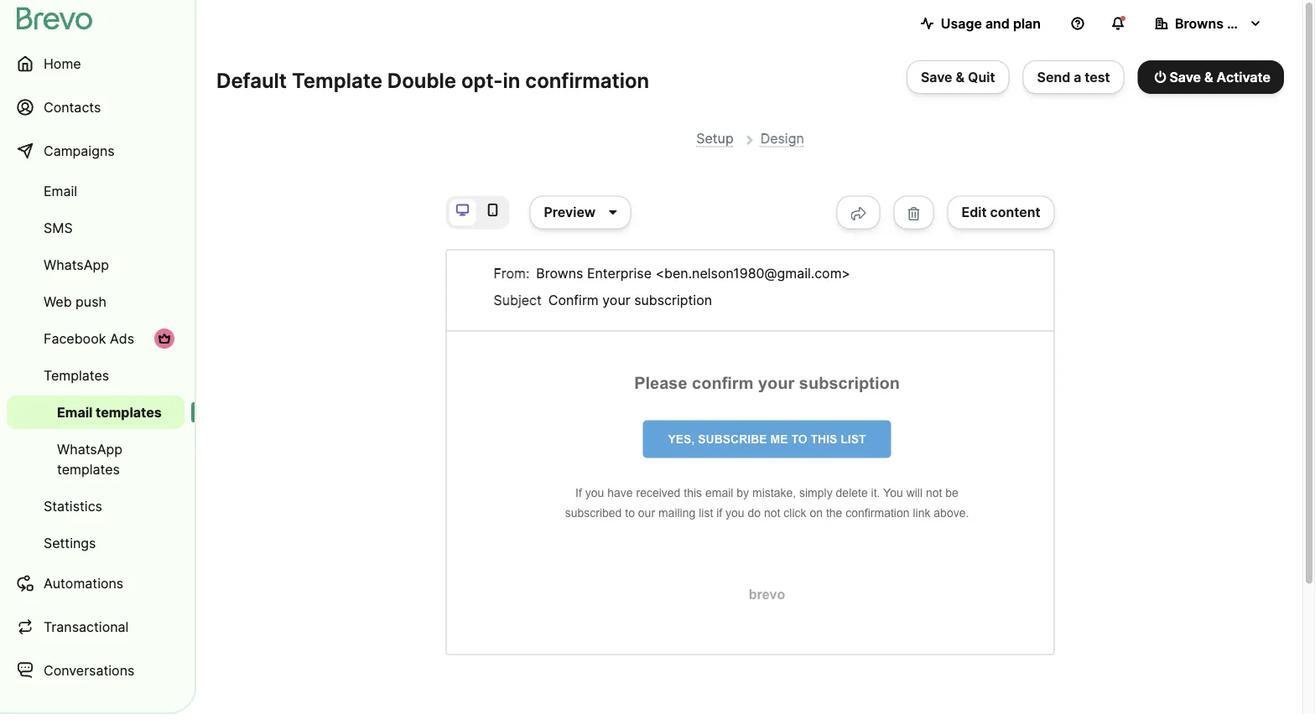 Task type: vqa. For each thing, say whether or not it's contained in the screenshot.
6
no



Task type: locate. For each thing, give the bounding box(es) containing it.
templates
[[96, 404, 162, 421], [57, 461, 120, 478]]

& left "quit"
[[956, 69, 965, 85]]

2 save from the left
[[1170, 69, 1201, 85]]

browns up save & activate button
[[1175, 15, 1224, 31]]

1 horizontal spatial browns
[[1175, 15, 1224, 31]]

browns inside button
[[1175, 15, 1224, 31]]

sms
[[44, 220, 73, 236]]

0 vertical spatial templates
[[96, 404, 162, 421]]

sms link
[[7, 211, 185, 245]]

templates for whatsapp templates
[[57, 461, 120, 478]]

design
[[761, 130, 804, 146]]

email link
[[7, 174, 185, 208]]

browns up confirm
[[536, 266, 583, 282]]

from : browns enterprise <ben.nelson1980@gmail.com>
[[494, 266, 851, 282]]

0 vertical spatial whatsapp
[[44, 257, 109, 273]]

0 horizontal spatial save
[[921, 69, 953, 85]]

preview button
[[530, 196, 631, 230]]

templates link
[[7, 359, 185, 393]]

preview
[[544, 204, 596, 221]]

setup
[[697, 130, 734, 146]]

send a test
[[1037, 69, 1110, 85]]

whatsapp templates link
[[7, 433, 185, 487]]

1 horizontal spatial save
[[1170, 69, 1201, 85]]

0 vertical spatial enterprise
[[1227, 15, 1294, 31]]

from
[[494, 266, 526, 282]]

1 save from the left
[[921, 69, 953, 85]]

1 vertical spatial email
[[57, 404, 93, 421]]

enterprise up activate
[[1227, 15, 1294, 31]]

save
[[921, 69, 953, 85], [1170, 69, 1201, 85]]

template
[[292, 68, 382, 93]]

save left "quit"
[[921, 69, 953, 85]]

whatsapp link
[[7, 248, 185, 282]]

save inside save & quit button
[[921, 69, 953, 85]]

edit content button
[[947, 196, 1055, 230]]

whatsapp down email templates link
[[57, 441, 122, 458]]

whatsapp up web push
[[44, 257, 109, 273]]

enterprise
[[1227, 15, 1294, 31], [587, 266, 652, 282]]

1 horizontal spatial &
[[1205, 69, 1214, 85]]

templates
[[44, 367, 109, 384]]

& for activate
[[1205, 69, 1214, 85]]

enterprise up the your
[[587, 266, 652, 282]]

power off image
[[1155, 70, 1166, 84]]

email down templates
[[57, 404, 93, 421]]

statistics
[[44, 498, 102, 515]]

save & quit button
[[907, 60, 1010, 94]]

save inside save & activate button
[[1170, 69, 1201, 85]]

2 & from the left
[[1205, 69, 1214, 85]]

1 & from the left
[[956, 69, 965, 85]]

0 horizontal spatial browns
[[536, 266, 583, 282]]

save right power off icon
[[1170, 69, 1201, 85]]

facebook ads
[[44, 331, 134, 347]]

conversations
[[44, 663, 135, 679]]

browns enterprise
[[1175, 15, 1294, 31]]

& left activate
[[1205, 69, 1214, 85]]

0 horizontal spatial &
[[956, 69, 965, 85]]

settings link
[[7, 527, 185, 560]]

quit
[[968, 69, 995, 85]]

templates down templates link
[[96, 404, 162, 421]]

email
[[44, 183, 77, 199], [57, 404, 93, 421]]

templates inside whatsapp templates
[[57, 461, 120, 478]]

0 vertical spatial email
[[44, 183, 77, 199]]

0 horizontal spatial enterprise
[[587, 266, 652, 282]]

1 vertical spatial whatsapp
[[57, 441, 122, 458]]

subscription
[[634, 292, 712, 309]]

&
[[956, 69, 965, 85], [1205, 69, 1214, 85]]

whatsapp
[[44, 257, 109, 273], [57, 441, 122, 458]]

1 vertical spatial templates
[[57, 461, 120, 478]]

0 vertical spatial browns
[[1175, 15, 1224, 31]]

1 horizontal spatial enterprise
[[1227, 15, 1294, 31]]

1 vertical spatial browns
[[536, 266, 583, 282]]

usage and plan button
[[907, 7, 1055, 40]]

campaigns link
[[7, 131, 185, 171]]

default
[[216, 68, 287, 93]]

save for save & quit
[[921, 69, 953, 85]]

save & quit
[[921, 69, 995, 85]]

design link
[[761, 130, 804, 147]]

confirm
[[548, 292, 599, 309]]

browns
[[1175, 15, 1224, 31], [536, 266, 583, 282]]

transactional
[[44, 619, 129, 635]]

save & activate button
[[1138, 60, 1284, 94]]

subject
[[494, 292, 542, 309]]

templates for email templates
[[96, 404, 162, 421]]

facebook ads link
[[7, 322, 185, 356]]

send
[[1037, 69, 1071, 85]]

browns enterprise button
[[1142, 7, 1294, 40]]

your
[[603, 292, 631, 309]]

email up sms
[[44, 183, 77, 199]]

in
[[503, 68, 520, 93]]

whatsapp for whatsapp
[[44, 257, 109, 273]]

templates up the statistics link at the left
[[57, 461, 120, 478]]



Task type: describe. For each thing, give the bounding box(es) containing it.
& for quit
[[956, 69, 965, 85]]

conversations link
[[7, 651, 185, 691]]

plan
[[1013, 15, 1041, 31]]

save & activate
[[1170, 69, 1271, 85]]

subject confirm your subscription
[[494, 292, 712, 309]]

double
[[387, 68, 456, 93]]

home link
[[7, 44, 185, 84]]

save for save & activate
[[1170, 69, 1201, 85]]

and
[[986, 15, 1010, 31]]

send a test button
[[1023, 60, 1125, 94]]

1 vertical spatial enterprise
[[587, 266, 652, 282]]

confirmation
[[525, 68, 649, 93]]

email for email templates
[[57, 404, 93, 421]]

facebook
[[44, 331, 106, 347]]

ads
[[110, 331, 134, 347]]

push
[[76, 294, 107, 310]]

left___rvooi image
[[158, 332, 171, 346]]

settings
[[44, 535, 96, 552]]

email templates
[[57, 404, 162, 421]]

automations link
[[7, 564, 185, 604]]

campaigns
[[44, 143, 115, 159]]

usage and plan
[[941, 15, 1041, 31]]

email templates link
[[7, 396, 185, 430]]

opt-
[[461, 68, 503, 93]]

enterprise inside button
[[1227, 15, 1294, 31]]

:
[[526, 266, 530, 282]]

web push
[[44, 294, 107, 310]]

edit
[[962, 204, 987, 221]]

a
[[1074, 69, 1082, 85]]

usage
[[941, 15, 982, 31]]

content
[[990, 204, 1041, 221]]

test
[[1085, 69, 1110, 85]]

web push link
[[7, 285, 185, 319]]

contacts link
[[7, 87, 185, 128]]

caret down image
[[609, 206, 617, 219]]

web
[[44, 294, 72, 310]]

default template double opt-in confirmation
[[216, 68, 649, 93]]

transactional link
[[7, 607, 185, 648]]

home
[[44, 55, 81, 72]]

edit content
[[962, 204, 1041, 221]]

email for email
[[44, 183, 77, 199]]

<ben.nelson1980@gmail.com>
[[656, 266, 851, 282]]

activate
[[1217, 69, 1271, 85]]

automations
[[44, 575, 123, 592]]

whatsapp templates
[[57, 441, 122, 478]]

statistics link
[[7, 490, 185, 523]]

setup link
[[697, 130, 734, 147]]

whatsapp for whatsapp templates
[[57, 441, 122, 458]]

contacts
[[44, 99, 101, 115]]



